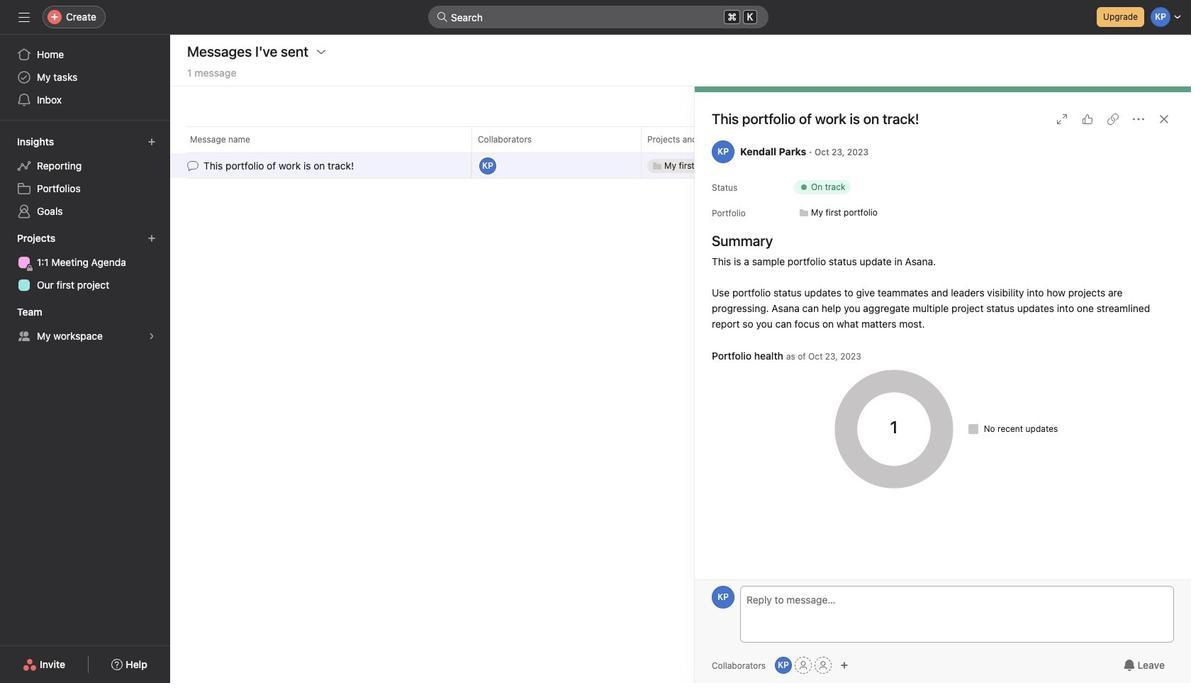 Task type: vqa. For each thing, say whether or not it's contained in the screenshot.
the Show options icon
no



Task type: locate. For each thing, give the bounding box(es) containing it.
add or remove collaborators image
[[775, 657, 792, 674], [841, 661, 849, 670]]

new insights image
[[148, 138, 156, 146]]

None field
[[428, 6, 769, 28]]

hide sidebar image
[[18, 11, 30, 23]]

full screen image
[[1057, 113, 1068, 125]]

row
[[170, 126, 863, 152], [170, 151, 863, 180], [187, 152, 845, 153]]

copy link image
[[1108, 113, 1119, 125]]

cell
[[641, 152, 811, 179]]

1 column header from the left
[[187, 126, 476, 152]]

more actions image
[[1133, 113, 1145, 125]]

column header
[[187, 126, 476, 152], [472, 126, 645, 152]]

0 horizontal spatial add or remove collaborators image
[[775, 657, 792, 674]]

prominent image
[[437, 11, 448, 23]]

1 horizontal spatial add or remove collaborators image
[[841, 661, 849, 670]]

conversation name for this portfolio of work is on track! cell
[[170, 152, 472, 179]]

open user profile image
[[712, 586, 735, 609]]

tree grid
[[170, 151, 863, 180]]

close this status update image
[[1159, 113, 1170, 125]]

new project or portfolio image
[[148, 234, 156, 243]]



Task type: describe. For each thing, give the bounding box(es) containing it.
projects element
[[0, 226, 170, 299]]

insights element
[[0, 129, 170, 226]]

global element
[[0, 35, 170, 120]]

actions image
[[316, 46, 327, 57]]

see details, my workspace image
[[148, 332, 156, 340]]

2 column header from the left
[[472, 126, 645, 152]]

teams element
[[0, 299, 170, 350]]

Search tasks, projects, and more text field
[[428, 6, 769, 28]]

0 likes. click to like this task image
[[1082, 113, 1094, 125]]



